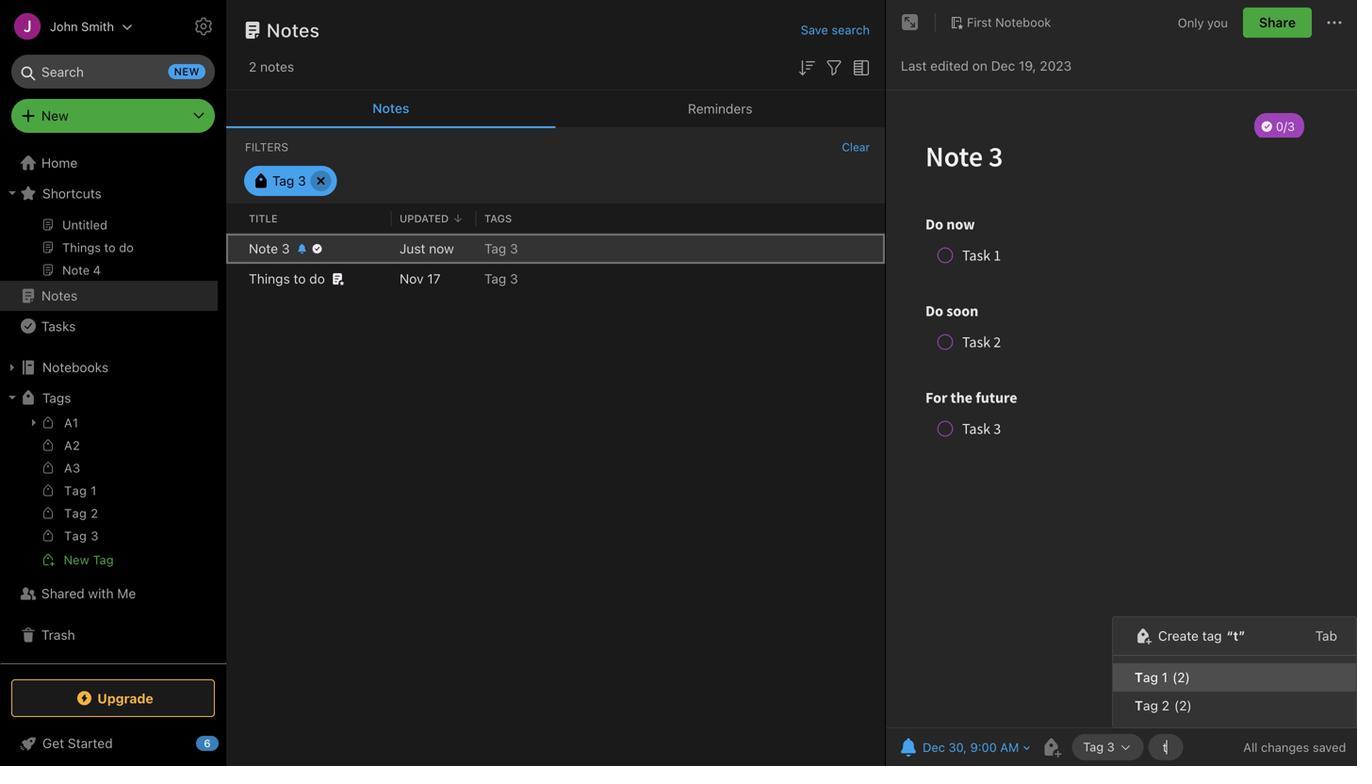 Task type: describe. For each thing, give the bounding box(es) containing it.
reminders button
[[556, 91, 886, 128]]

dec 30, 9:00 am
[[923, 741, 1020, 755]]

new tag
[[64, 553, 114, 567]]

only
[[1179, 15, 1205, 29]]

Search text field
[[25, 55, 202, 89]]

tag 3 link
[[0, 526, 218, 549]]

share button
[[1244, 8, 1313, 38]]

tag 2 link
[[0, 504, 218, 526]]

things
[[249, 271, 290, 287]]

row group containing note 3
[[226, 234, 886, 294]]

shortcuts
[[42, 186, 102, 201]]

(2) for t ag 2 (2)
[[1175, 698, 1193, 714]]

get
[[42, 736, 64, 752]]

home link
[[0, 148, 226, 178]]

Account field
[[0, 8, 133, 45]]

john smith
[[50, 19, 114, 33]]

upgrade
[[97, 691, 153, 707]]

trash
[[41, 628, 75, 643]]

only you
[[1179, 15, 1229, 29]]

notes
[[260, 59, 294, 75]]

create
[[1159, 629, 1200, 644]]

first notebook
[[968, 15, 1052, 29]]

tab
[[1316, 629, 1338, 644]]

notes link
[[0, 281, 218, 311]]

edited
[[931, 58, 969, 74]]

cell for note 3
[[226, 234, 241, 264]]

note
[[249, 241, 278, 257]]

tag down the tag 1
[[64, 506, 87, 521]]

0 vertical spatial dec
[[992, 58, 1016, 74]]

Add filters field
[[823, 55, 846, 79]]

smith
[[81, 19, 114, 33]]

tag down filters in the top of the page
[[273, 173, 294, 189]]

Tag 3 Tag actions field
[[1115, 741, 1133, 754]]

a1
[[64, 416, 79, 430]]

clear button
[[842, 141, 870, 154]]

Note Editor text field
[[886, 91, 1358, 728]]

new tag button
[[0, 549, 218, 571]]

(2) for t ag 1 (2)
[[1173, 670, 1191, 686]]

Add tag field
[[1162, 740, 1172, 756]]

save
[[801, 23, 829, 37]]

tag inside button
[[93, 553, 114, 567]]

t for ag 1
[[1135, 670, 1144, 686]]

click to collapse image
[[219, 732, 233, 754]]

with
[[88, 586, 114, 602]]

tag
[[1203, 629, 1223, 644]]

to
[[294, 271, 306, 287]]

trash link
[[0, 621, 218, 651]]

save search
[[801, 23, 870, 37]]

19,
[[1019, 58, 1037, 74]]

started
[[68, 736, 113, 752]]

tag down a3 at the left bottom
[[64, 484, 87, 498]]

ag for ag 1
[[1144, 670, 1159, 686]]

a3
[[64, 461, 81, 475]]

new search field
[[25, 55, 206, 89]]

tasks button
[[0, 311, 218, 341]]

3 inside note window element
[[1108, 740, 1115, 755]]

notebooks
[[42, 360, 109, 375]]

tag 1 link
[[0, 481, 218, 504]]

ag for ag 2
[[1144, 698, 1159, 714]]

expand tags image
[[5, 390, 20, 406]]

get started
[[42, 736, 113, 752]]

settings image
[[192, 15, 215, 38]]

now
[[429, 241, 454, 257]]

saved
[[1314, 741, 1347, 755]]

a2 link
[[0, 436, 218, 458]]

things to do
[[249, 271, 325, 287]]

a1 link
[[0, 412, 218, 436]]

a2
[[64, 439, 80, 453]]

tag 3 inside note window element
[[1084, 740, 1115, 755]]

3 inside tree
[[91, 529, 99, 543]]

t for ag 2
[[1135, 698, 1144, 714]]

tag 1
[[64, 484, 97, 498]]

group for shortcuts
[[0, 36, 218, 289]]

just now
[[400, 241, 454, 257]]

notes inside notes button
[[373, 100, 410, 116]]

tag right 17
[[485, 271, 507, 287]]

2 horizontal spatial 2
[[1162, 698, 1170, 714]]

dec 30, 9:00 am button
[[896, 735, 1022, 761]]

9:00
[[971, 741, 998, 755]]

notes button
[[226, 91, 556, 128]]

2023
[[1040, 58, 1072, 74]]

tab list containing notes
[[226, 91, 886, 128]]

tags inside button
[[42, 390, 71, 406]]

1 vertical spatial 1
[[1162, 670, 1168, 686]]

1 inside tree
[[91, 484, 97, 498]]

Sort options field
[[796, 55, 819, 79]]



Task type: vqa. For each thing, say whether or not it's contained in the screenshot.
Notes tab
no



Task type: locate. For each thing, give the bounding box(es) containing it.
30,
[[949, 741, 968, 755]]

tag right now
[[485, 241, 507, 257]]

2 left notes
[[249, 59, 257, 75]]

tag down the tag 3 link
[[93, 553, 114, 567]]

shared with me
[[41, 586, 136, 602]]

tags button
[[0, 383, 218, 413]]

1 vertical spatial t
[[1135, 698, 1144, 714]]

notes inside notes link
[[41, 288, 78, 304]]

2 down the t ag 1 (2)
[[1162, 698, 1170, 714]]

a3 link
[[0, 458, 218, 481]]

expand note image
[[900, 11, 922, 34]]

17
[[427, 271, 441, 287]]

2 horizontal spatial notes
[[373, 100, 410, 116]]

new up shared with me
[[64, 553, 89, 567]]

tag 3 inside tree
[[64, 529, 99, 543]]

1 vertical spatial 2
[[91, 506, 98, 521]]

shared with me link
[[0, 579, 218, 609]]

More actions field
[[1324, 8, 1347, 38]]

filters
[[245, 141, 289, 154]]

tag down tag 2 at the bottom of page
[[64, 529, 87, 543]]

1 horizontal spatial tags
[[485, 212, 512, 225]]

2 group from the top
[[0, 412, 218, 579]]

new for new tag
[[64, 553, 89, 567]]

t
[[1234, 629, 1239, 644]]

do
[[310, 271, 325, 287]]

3
[[298, 173, 306, 189], [282, 241, 290, 257], [510, 241, 518, 257], [510, 271, 518, 287], [91, 529, 99, 543], [1108, 740, 1115, 755]]

add filters image
[[823, 56, 846, 79]]

0 vertical spatial notes
[[267, 19, 320, 41]]

2 notes
[[249, 59, 294, 75]]

group containing a1
[[0, 412, 218, 579]]

shared
[[41, 586, 85, 602]]

1 vertical spatial ag
[[1144, 698, 1159, 714]]

home
[[41, 155, 78, 171]]

0 horizontal spatial dec
[[923, 741, 946, 755]]

tags
[[485, 212, 512, 225], [42, 390, 71, 406]]

(2) up t ag 2 (2)
[[1173, 670, 1191, 686]]

tag
[[273, 173, 294, 189], [485, 241, 507, 257], [485, 271, 507, 287], [64, 484, 87, 498], [64, 506, 87, 521], [64, 529, 87, 543], [93, 553, 114, 567], [1084, 740, 1104, 755]]

1
[[91, 484, 97, 498], [1162, 670, 1168, 686]]

new button
[[11, 99, 215, 133]]

0 horizontal spatial 1
[[91, 484, 97, 498]]

cell
[[226, 234, 241, 264], [226, 264, 241, 294]]

1 vertical spatial new
[[64, 553, 89, 567]]

dec right the on
[[992, 58, 1016, 74]]

new inside popup button
[[41, 108, 69, 124]]

add tag image
[[1040, 737, 1063, 759]]

0 vertical spatial new
[[41, 108, 69, 124]]

tag 3 right the add tag image
[[1084, 740, 1115, 755]]

2 t from the top
[[1135, 698, 1144, 714]]

0 horizontal spatial 2
[[91, 506, 98, 521]]

new
[[41, 108, 69, 124], [64, 553, 89, 567]]

1 vertical spatial tag 3 button
[[1073, 735, 1145, 761]]

0 horizontal spatial tag 3 button
[[244, 166, 337, 196]]

all
[[1244, 741, 1258, 755]]

me
[[117, 586, 136, 602]]

6
[[204, 738, 211, 750]]

2 ag from the top
[[1144, 698, 1159, 714]]

2 cell from the top
[[226, 264, 241, 294]]

1 horizontal spatial dec
[[992, 58, 1016, 74]]

tasks
[[41, 319, 76, 334]]

upgrade button
[[11, 680, 215, 718]]

tab list
[[226, 91, 886, 128]]

1 horizontal spatial 2
[[249, 59, 257, 75]]

tree containing home
[[0, 6, 226, 663]]

clear
[[842, 141, 870, 154]]

share
[[1260, 15, 1297, 30]]

1 vertical spatial (2)
[[1175, 698, 1193, 714]]

tag left tag 3 tag actions field
[[1084, 740, 1104, 755]]

new
[[174, 66, 200, 78]]

row group
[[226, 234, 886, 294]]

1 horizontal spatial tag 3 button
[[1073, 735, 1145, 761]]

more actions image
[[1324, 11, 1347, 34]]

john
[[50, 19, 78, 33]]

create tag
[[1159, 629, 1223, 644]]

1 group from the top
[[0, 36, 218, 289]]

1 vertical spatial dec
[[923, 741, 946, 755]]

new for new
[[41, 108, 69, 124]]

0 horizontal spatial tags
[[42, 390, 71, 406]]

2
[[249, 59, 257, 75], [91, 506, 98, 521], [1162, 698, 1170, 714]]

t
[[1135, 670, 1144, 686], [1135, 698, 1144, 714]]

1 t from the top
[[1135, 670, 1144, 686]]

save search button
[[801, 21, 870, 39]]

group
[[0, 36, 218, 289], [0, 412, 218, 579]]

0 vertical spatial t
[[1135, 670, 1144, 686]]

tree
[[0, 6, 226, 663]]

note 3
[[249, 241, 290, 257]]

0 vertical spatial group
[[0, 36, 218, 289]]

tag 3 down tag 2 at the bottom of page
[[64, 529, 99, 543]]

0 vertical spatial (2)
[[1173, 670, 1191, 686]]

ag
[[1144, 670, 1159, 686], [1144, 698, 1159, 714]]

dec inside "popup button"
[[923, 741, 946, 755]]

t ag 2 (2)
[[1135, 698, 1193, 714]]

first
[[968, 15, 993, 29]]

tag inside note window element
[[1084, 740, 1104, 755]]

t ag 1 (2)
[[1135, 670, 1191, 686]]

shortcuts button
[[0, 178, 218, 208]]

0 vertical spatial tag 3 button
[[244, 166, 337, 196]]

t down the t ag 1 (2)
[[1135, 698, 1144, 714]]

cell for things to do
[[226, 264, 241, 294]]

1 up t ag 2 (2)
[[1162, 670, 1168, 686]]

Help and Learning task checklist field
[[0, 729, 226, 759]]

2 down tag 1 link
[[91, 506, 98, 521]]

ag up t ag 2 (2)
[[1144, 670, 1159, 686]]

last
[[902, 58, 927, 74]]

first notebook button
[[944, 9, 1058, 36]]

cell left the note
[[226, 234, 241, 264]]

tag 2
[[64, 506, 98, 521]]

tag 3
[[273, 173, 306, 189], [485, 241, 518, 257], [485, 271, 518, 287], [64, 529, 99, 543], [1084, 740, 1115, 755]]

tag 3 button down filters in the top of the page
[[244, 166, 337, 196]]

new up home
[[41, 108, 69, 124]]

notes
[[267, 19, 320, 41], [373, 100, 410, 116], [41, 288, 78, 304]]

View options field
[[846, 55, 873, 79]]

nov
[[400, 271, 424, 287]]

on
[[973, 58, 988, 74]]

new inside button
[[64, 553, 89, 567]]

changes
[[1262, 741, 1310, 755]]

note window element
[[886, 0, 1358, 767]]

(2) down the t ag 1 (2)
[[1175, 698, 1193, 714]]

all changes saved
[[1244, 741, 1347, 755]]

just
[[400, 241, 426, 257]]

tags up a1
[[42, 390, 71, 406]]

you
[[1208, 15, 1229, 29]]

title
[[249, 212, 278, 225]]

reminders
[[688, 101, 753, 116]]

cell left things
[[226, 264, 241, 294]]

1 horizontal spatial notes
[[267, 19, 320, 41]]

updated
[[400, 212, 449, 225]]

2 inside group
[[91, 506, 98, 521]]

dec left 30,
[[923, 741, 946, 755]]

search
[[832, 23, 870, 37]]

tags right updated
[[485, 212, 512, 225]]

tag 3 down filters in the top of the page
[[273, 173, 306, 189]]

1 up tag 2 at the bottom of page
[[91, 484, 97, 498]]

0 vertical spatial tags
[[485, 212, 512, 225]]

tag 3 button right the add tag image
[[1073, 735, 1145, 761]]

1 cell from the top
[[226, 234, 241, 264]]

1 horizontal spatial 1
[[1162, 670, 1168, 686]]

2 vertical spatial notes
[[41, 288, 78, 304]]

tag 3 right now
[[485, 241, 518, 257]]

tag 3 button
[[244, 166, 337, 196], [1073, 735, 1145, 761]]

1 vertical spatial tags
[[42, 390, 71, 406]]

1 vertical spatial group
[[0, 412, 218, 579]]

expand notebooks image
[[5, 360, 20, 375]]

0 vertical spatial 2
[[249, 59, 257, 75]]

0 vertical spatial 1
[[91, 484, 97, 498]]

1 ag from the top
[[1144, 670, 1159, 686]]

0 horizontal spatial notes
[[41, 288, 78, 304]]

2 vertical spatial 2
[[1162, 698, 1170, 714]]

group for tags
[[0, 412, 218, 579]]

notebook
[[996, 15, 1052, 29]]

am
[[1001, 741, 1020, 755]]

Edit reminder field
[[896, 735, 1033, 761]]

tag 3 right 17
[[485, 271, 518, 287]]

1 vertical spatial notes
[[373, 100, 410, 116]]

t up t ag 2 (2)
[[1135, 670, 1144, 686]]

0 vertical spatial ag
[[1144, 670, 1159, 686]]

nov 17
[[400, 271, 441, 287]]

notebooks link
[[0, 353, 218, 383]]

last edited on dec 19, 2023
[[902, 58, 1072, 74]]

ag down the t ag 1 (2)
[[1144, 698, 1159, 714]]



